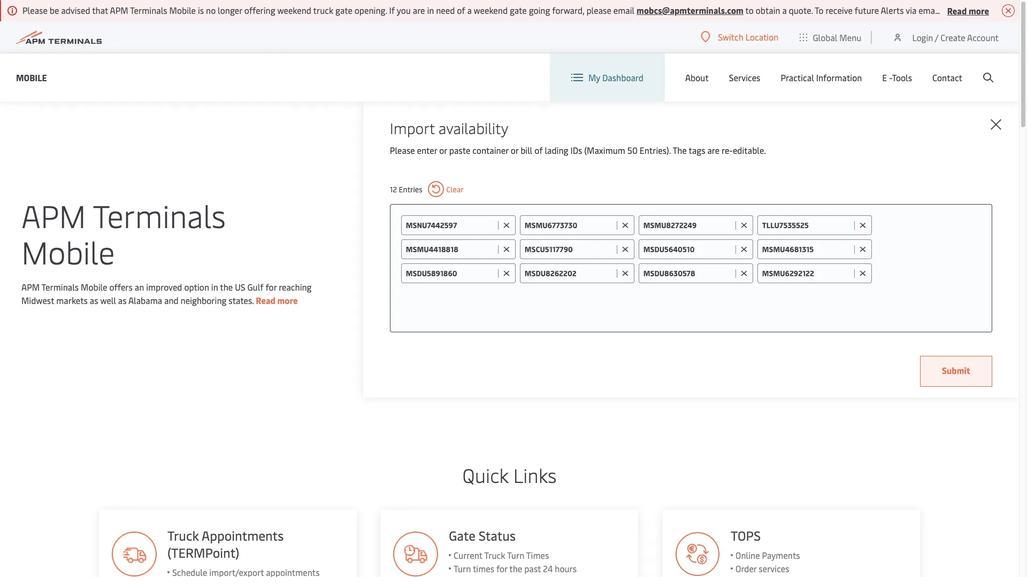 Task type: vqa. For each thing, say whether or not it's contained in the screenshot.
week
no



Task type: describe. For each thing, give the bounding box(es) containing it.
-
[[889, 72, 892, 83]]

0 vertical spatial apm
[[110, 4, 128, 16]]

current
[[454, 550, 483, 562]]

tops online payments order services
[[731, 527, 800, 575]]

links
[[513, 462, 557, 488]]

practical
[[781, 72, 814, 83]]

quick links
[[462, 462, 557, 488]]

create
[[941, 31, 965, 43]]

2 as from the left
[[118, 295, 127, 307]]

global
[[813, 31, 837, 43]]

going
[[529, 4, 550, 16]]

and
[[164, 295, 178, 307]]

terminals for apm terminals mobile offers an improved option in the us gulf for reaching midwest markets as well as alabama and neighboring states.
[[41, 281, 79, 293]]

close alert image
[[1002, 4, 1015, 17]]

mobile inside 'apm terminals mobile offers an improved option in the us gulf for reaching midwest markets as well as alabama and neighboring states.'
[[81, 281, 107, 293]]

in inside 'apm terminals mobile offers an improved option in the us gulf for reaching midwest markets as well as alabama and neighboring states.'
[[211, 281, 218, 293]]

0 vertical spatial of
[[457, 4, 465, 16]]

2 please from the left
[[972, 4, 997, 16]]

quick
[[462, 462, 508, 488]]

more for read more button on the top right
[[969, 5, 989, 16]]

apmt icon 100 image
[[675, 532, 720, 577]]

1 email from the left
[[613, 4, 634, 16]]

truck appointments (termpoint) link
[[99, 510, 357, 578]]

apm terminals mobile offers an improved option in the us gulf for reaching midwest markets as well as alabama and neighboring states.
[[21, 281, 312, 307]]

global menu
[[813, 31, 861, 43]]

online
[[736, 550, 760, 562]]

clear button
[[428, 181, 464, 197]]

offers
[[109, 281, 133, 293]]

availability
[[439, 118, 508, 138]]

practical information button
[[781, 53, 862, 102]]

entries
[[399, 184, 422, 194]]

e -tools button
[[882, 53, 912, 102]]

1 vertical spatial are
[[707, 144, 720, 156]]

login / create account link
[[892, 21, 999, 53]]

past
[[525, 563, 541, 575]]

tools
[[892, 72, 912, 83]]

entries).
[[640, 144, 671, 156]]

menu
[[839, 31, 861, 43]]

terminals for apm terminals mobile
[[93, 194, 226, 236]]

appointments
[[201, 527, 283, 545]]

for inside 'apm terminals mobile offers an improved option in the us gulf for reaching midwest markets as well as alabama and neighboring states.'
[[266, 281, 277, 293]]

forward,
[[552, 4, 584, 16]]

please for please enter or paste container or bill of lading ids (maximum 50 entries). the tags are re-editable.
[[390, 144, 415, 156]]

if
[[389, 4, 395, 16]]

payments
[[762, 550, 800, 562]]

obtain
[[756, 4, 780, 16]]

mobile inside apm terminals mobile
[[21, 231, 115, 273]]

the
[[673, 144, 687, 156]]

submit
[[942, 365, 970, 377]]

dashboard
[[602, 72, 643, 83]]

1 a from the left
[[467, 4, 472, 16]]

please enter or paste container or bill of lading ids (maximum 50 entries). the tags are re-editable.
[[390, 144, 766, 156]]

my dashboard
[[588, 72, 643, 83]]

my
[[588, 72, 600, 83]]

read more for read more "link" at the bottom of the page
[[256, 295, 298, 307]]

1 please from the left
[[586, 4, 611, 16]]

apm for apm terminals mobile
[[21, 194, 86, 236]]

e
[[882, 72, 887, 83]]

contact button
[[932, 53, 962, 102]]

order
[[736, 563, 757, 575]]

0 vertical spatial in
[[427, 4, 434, 16]]

container
[[472, 144, 509, 156]]

an
[[135, 281, 144, 293]]

contact
[[932, 72, 962, 83]]

please for please be advised that apm terminals mobile is no longer offering weekend truck gate opening. if you are in need of a weekend gate going forward, please email mobcs@apmterminals.com to obtain a quote. to receive future alerts via email or sms, please
[[22, 4, 48, 16]]

global menu button
[[789, 21, 872, 53]]

re-
[[722, 144, 733, 156]]

sms,
[[952, 4, 970, 16]]

paste
[[449, 144, 470, 156]]

status
[[479, 527, 516, 545]]

0 vertical spatial are
[[413, 4, 425, 16]]

read for read more "link" at the bottom of the page
[[256, 295, 275, 307]]

to
[[745, 4, 754, 16]]

switch location
[[718, 31, 779, 43]]

login / create account
[[912, 31, 999, 43]]

24
[[543, 563, 553, 575]]

times
[[526, 550, 549, 562]]

(maximum
[[584, 144, 625, 156]]

longer
[[218, 4, 242, 16]]

quote. to
[[789, 4, 824, 16]]

times
[[473, 563, 495, 575]]

please be advised that apm terminals mobile is no longer offering weekend truck gate opening. if you are in need of a weekend gate going forward, please email mobcs@apmterminals.com to obtain a quote. to receive future alerts via email or sms, please
[[22, 4, 999, 16]]

services button
[[729, 53, 760, 102]]

via
[[906, 4, 916, 16]]



Task type: locate. For each thing, give the bounding box(es) containing it.
0 horizontal spatial gate
[[335, 4, 352, 16]]

1 horizontal spatial as
[[118, 295, 127, 307]]

2 email from the left
[[919, 4, 940, 16]]

be
[[50, 4, 59, 16]]

0 horizontal spatial read
[[256, 295, 275, 307]]

0 vertical spatial please
[[22, 4, 48, 16]]

2 vertical spatial terminals
[[41, 281, 79, 293]]

us
[[235, 281, 245, 293]]

1 vertical spatial in
[[211, 281, 218, 293]]

for inside the gate status current truck turn times turn times for the past 24 hours
[[497, 563, 508, 575]]

turn up past
[[507, 550, 525, 562]]

login
[[912, 31, 933, 43]]

2 a from the left
[[782, 4, 787, 16]]

1 vertical spatial for
[[497, 563, 508, 575]]

about
[[685, 72, 709, 83]]

read more up login / create account
[[947, 5, 989, 16]]

location
[[745, 31, 779, 43]]

is
[[198, 4, 204, 16]]

in left "need"
[[427, 4, 434, 16]]

0 horizontal spatial please
[[22, 4, 48, 16]]

lading
[[545, 144, 568, 156]]

more
[[969, 5, 989, 16], [277, 295, 298, 307]]

mobcs@apmterminals.com
[[637, 4, 743, 16]]

are left re-
[[707, 144, 720, 156]]

read more for read more button on the top right
[[947, 5, 989, 16]]

0 vertical spatial truck
[[167, 527, 199, 545]]

12
[[390, 184, 397, 194]]

0 horizontal spatial are
[[413, 4, 425, 16]]

more inside button
[[969, 5, 989, 16]]

midwest
[[21, 295, 54, 307]]

0 horizontal spatial the
[[220, 281, 233, 293]]

read inside button
[[947, 5, 967, 16]]

opening.
[[355, 4, 387, 16]]

please down import
[[390, 144, 415, 156]]

enter
[[417, 144, 437, 156]]

please right forward,
[[586, 4, 611, 16]]

submit button
[[920, 356, 992, 387]]

1 horizontal spatial the
[[510, 563, 522, 575]]

read down gulf
[[256, 295, 275, 307]]

please left close alert icon
[[972, 4, 997, 16]]

truck
[[313, 4, 333, 16]]

reaching
[[279, 281, 312, 293]]

more for read more "link" at the bottom of the page
[[277, 295, 298, 307]]

12 entries
[[390, 184, 422, 194]]

are
[[413, 4, 425, 16], [707, 144, 720, 156]]

more up account
[[969, 5, 989, 16]]

account
[[967, 31, 999, 43]]

receive
[[826, 4, 853, 16]]

bill
[[521, 144, 532, 156]]

read for read more button on the top right
[[947, 5, 967, 16]]

read up login / create account
[[947, 5, 967, 16]]

alerts
[[881, 4, 904, 16]]

truck right orange club loyalty program - 56 image at the bottom of page
[[167, 527, 199, 545]]

read more
[[947, 5, 989, 16], [256, 295, 298, 307]]

0 vertical spatial the
[[220, 281, 233, 293]]

markets
[[56, 295, 88, 307]]

1 horizontal spatial please
[[390, 144, 415, 156]]

0 horizontal spatial truck
[[167, 527, 199, 545]]

manager truck appointments - 53 image
[[393, 532, 438, 577]]

of right "need"
[[457, 4, 465, 16]]

0 horizontal spatial for
[[266, 281, 277, 293]]

please left be
[[22, 4, 48, 16]]

0 vertical spatial terminals
[[130, 4, 167, 16]]

1 horizontal spatial read more
[[947, 5, 989, 16]]

or right enter
[[439, 144, 447, 156]]

0 horizontal spatial in
[[211, 281, 218, 293]]

well
[[100, 295, 116, 307]]

need
[[436, 4, 455, 16]]

0 horizontal spatial turn
[[454, 563, 471, 575]]

terminals inside 'apm terminals mobile offers an improved option in the us gulf for reaching midwest markets as well as alabama and neighboring states.'
[[41, 281, 79, 293]]

truck inside the truck appointments (termpoint)
[[167, 527, 199, 545]]

1 horizontal spatial of
[[534, 144, 543, 156]]

of right bill
[[534, 144, 543, 156]]

0 vertical spatial for
[[266, 281, 277, 293]]

1 horizontal spatial for
[[497, 563, 508, 575]]

0 vertical spatial more
[[969, 5, 989, 16]]

as
[[90, 295, 98, 307], [118, 295, 127, 307]]

1 horizontal spatial are
[[707, 144, 720, 156]]

1 vertical spatial apm
[[21, 194, 86, 236]]

0 horizontal spatial weekend
[[277, 4, 311, 16]]

0 horizontal spatial email
[[613, 4, 634, 16]]

information
[[816, 72, 862, 83]]

services
[[729, 72, 760, 83]]

offering
[[244, 4, 275, 16]]

weekend left truck
[[277, 4, 311, 16]]

1 horizontal spatial weekend
[[474, 4, 508, 16]]

0 horizontal spatial a
[[467, 4, 472, 16]]

the inside the gate status current truck turn times turn times for the past 24 hours
[[510, 563, 522, 575]]

0 vertical spatial turn
[[507, 550, 525, 562]]

read more button
[[947, 4, 989, 17]]

0 vertical spatial read more
[[947, 5, 989, 16]]

the left past
[[510, 563, 522, 575]]

1 horizontal spatial a
[[782, 4, 787, 16]]

1 horizontal spatial in
[[427, 4, 434, 16]]

switch
[[718, 31, 743, 43]]

gate
[[449, 527, 476, 545]]

a right obtain
[[782, 4, 787, 16]]

import availability
[[390, 118, 508, 138]]

read
[[947, 5, 967, 16], [256, 295, 275, 307]]

apm for apm terminals mobile offers an improved option in the us gulf for reaching midwest markets as well as alabama and neighboring states.
[[21, 281, 40, 293]]

1 vertical spatial more
[[277, 295, 298, 307]]

1 horizontal spatial gate
[[510, 4, 527, 16]]

1 horizontal spatial turn
[[507, 550, 525, 562]]

weekend right "need"
[[474, 4, 508, 16]]

hours
[[555, 563, 577, 575]]

for right times
[[497, 563, 508, 575]]

mobile link
[[16, 71, 47, 84]]

1 horizontal spatial email
[[919, 4, 940, 16]]

the inside 'apm terminals mobile offers an improved option in the us gulf for reaching midwest markets as well as alabama and neighboring states.'
[[220, 281, 233, 293]]

1 horizontal spatial truck
[[484, 550, 505, 562]]

1 horizontal spatial more
[[969, 5, 989, 16]]

you
[[397, 4, 411, 16]]

orange club loyalty program - 56 image
[[112, 532, 156, 577]]

0 vertical spatial read
[[947, 5, 967, 16]]

2 weekend from the left
[[474, 4, 508, 16]]

terminals inside apm terminals mobile
[[93, 194, 226, 236]]

1 weekend from the left
[[277, 4, 311, 16]]

/
[[935, 31, 938, 43]]

as left well
[[90, 295, 98, 307]]

apm inside apm terminals mobile
[[21, 194, 86, 236]]

truck inside the gate status current truck turn times turn times for the past 24 hours
[[484, 550, 505, 562]]

0 horizontal spatial more
[[277, 295, 298, 307]]

turn
[[507, 550, 525, 562], [454, 563, 471, 575]]

are right you
[[413, 4, 425, 16]]

more down reaching
[[277, 295, 298, 307]]

2 horizontal spatial or
[[942, 4, 950, 16]]

gate left going
[[510, 4, 527, 16]]

email
[[613, 4, 634, 16], [919, 4, 940, 16]]

0 horizontal spatial or
[[439, 144, 447, 156]]

gate
[[335, 4, 352, 16], [510, 4, 527, 16]]

import
[[390, 118, 435, 138]]

truck appointments (termpoint)
[[167, 527, 283, 562]]

neighboring
[[181, 295, 226, 307]]

the
[[220, 281, 233, 293], [510, 563, 522, 575]]

e -tools
[[882, 72, 912, 83]]

read more down reaching
[[256, 295, 298, 307]]

0 horizontal spatial read more
[[256, 295, 298, 307]]

or
[[942, 4, 950, 16], [439, 144, 447, 156], [511, 144, 518, 156]]

apm terminals mobile
[[21, 194, 226, 273]]

1 vertical spatial truck
[[484, 550, 505, 562]]

a right "need"
[[467, 4, 472, 16]]

1 vertical spatial turn
[[454, 563, 471, 575]]

states.
[[229, 295, 254, 307]]

editable.
[[733, 144, 766, 156]]

truck up times
[[484, 550, 505, 562]]

mobile secondary image
[[72, 272, 259, 433]]

1 horizontal spatial or
[[511, 144, 518, 156]]

tags
[[689, 144, 705, 156]]

(termpoint)
[[167, 545, 239, 562]]

1 vertical spatial read more
[[256, 295, 298, 307]]

about button
[[685, 53, 709, 102]]

tops
[[731, 527, 761, 545]]

apm inside 'apm terminals mobile offers an improved option in the us gulf for reaching midwest markets as well as alabama and neighboring states.'
[[21, 281, 40, 293]]

1 vertical spatial the
[[510, 563, 522, 575]]

advised
[[61, 4, 90, 16]]

for up read more "link" at the bottom of the page
[[266, 281, 277, 293]]

gate right truck
[[335, 4, 352, 16]]

please
[[586, 4, 611, 16], [972, 4, 997, 16]]

as down the offers
[[118, 295, 127, 307]]

Entered ID text field
[[525, 220, 614, 231], [762, 220, 851, 231], [643, 244, 733, 255], [762, 269, 851, 279]]

1 vertical spatial please
[[390, 144, 415, 156]]

turn down current
[[454, 563, 471, 575]]

improved
[[146, 281, 182, 293]]

2 vertical spatial apm
[[21, 281, 40, 293]]

1 vertical spatial read
[[256, 295, 275, 307]]

2 gate from the left
[[510, 4, 527, 16]]

1 vertical spatial terminals
[[93, 194, 226, 236]]

services
[[759, 563, 790, 575]]

Entered ID text field
[[406, 220, 495, 231], [643, 220, 733, 231], [406, 244, 495, 255], [525, 244, 614, 255], [762, 244, 851, 255], [406, 269, 495, 279], [525, 269, 614, 279], [643, 269, 733, 279]]

0 horizontal spatial please
[[586, 4, 611, 16]]

0 horizontal spatial of
[[457, 4, 465, 16]]

or left bill
[[511, 144, 518, 156]]

1 horizontal spatial please
[[972, 4, 997, 16]]

0 horizontal spatial as
[[90, 295, 98, 307]]

gulf
[[247, 281, 263, 293]]

no
[[206, 4, 216, 16]]

alabama
[[128, 295, 162, 307]]

gate status current truck turn times turn times for the past 24 hours
[[449, 527, 577, 575]]

1 as from the left
[[90, 295, 98, 307]]

1 gate from the left
[[335, 4, 352, 16]]

mobile
[[169, 4, 196, 16], [16, 71, 47, 83], [21, 231, 115, 273], [81, 281, 107, 293]]

mobcs@apmterminals.com link
[[637, 4, 743, 16]]

clear
[[446, 184, 464, 194]]

1 horizontal spatial read
[[947, 5, 967, 16]]

in up the "neighboring"
[[211, 281, 218, 293]]

my dashboard button
[[571, 53, 643, 102]]

or left the sms, on the top of the page
[[942, 4, 950, 16]]

switch location button
[[701, 31, 779, 43]]

option
[[184, 281, 209, 293]]

in
[[427, 4, 434, 16], [211, 281, 218, 293]]

1 vertical spatial of
[[534, 144, 543, 156]]

read more link
[[256, 295, 298, 307]]

of
[[457, 4, 465, 16], [534, 144, 543, 156]]

the left us
[[220, 281, 233, 293]]



